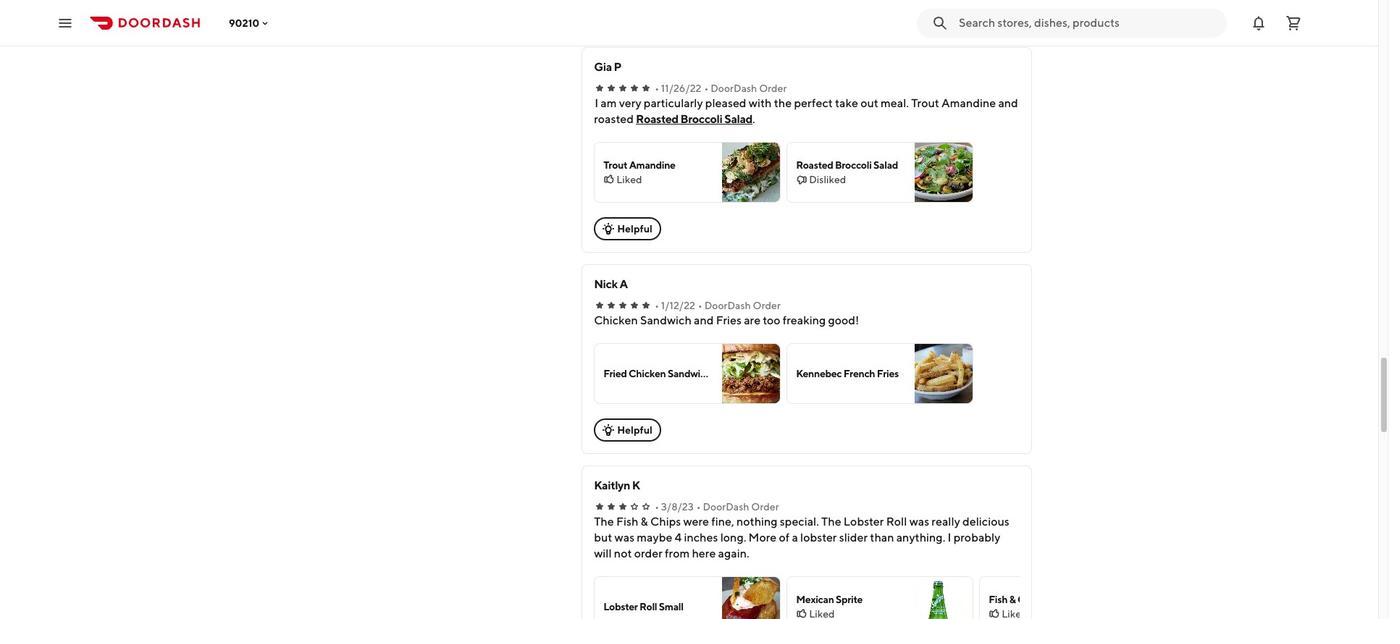 Task type: vqa. For each thing, say whether or not it's contained in the screenshot.
Show menu categories "image"
no



Task type: locate. For each thing, give the bounding box(es) containing it.
roasted up the disliked at the top
[[796, 159, 833, 171]]

helpful for 1st helpful button from the top
[[617, 223, 653, 235]]

fish & chips
[[989, 594, 1044, 606]]

helpful
[[617, 223, 653, 235], [617, 424, 653, 436]]

0 vertical spatial roasted
[[636, 112, 679, 126]]

90210
[[229, 17, 259, 29]]

• right 11/26/22
[[704, 83, 709, 94]]

doordash up roasted broccoli salad button
[[711, 83, 757, 94]]

disliked
[[809, 174, 846, 185]]

kennebec french fries image
[[915, 344, 973, 403]]

doordash
[[711, 83, 757, 94], [705, 300, 751, 311], [703, 501, 749, 513]]

1 horizontal spatial roasted
[[796, 159, 833, 171]]

broccoli inside button
[[681, 112, 722, 126]]

0 vertical spatial order
[[759, 83, 787, 94]]

salad down • 11/26/22 • doordash order
[[725, 112, 753, 126]]

1 horizontal spatial broccoli
[[835, 159, 872, 171]]

•
[[655, 83, 659, 94], [704, 83, 709, 94], [655, 300, 659, 311], [698, 300, 702, 311], [655, 501, 659, 513], [697, 501, 701, 513]]

1 vertical spatial doordash
[[705, 300, 751, 311]]

1 horizontal spatial salad
[[874, 159, 898, 171]]

roasted broccoli salad up the disliked at the top
[[796, 159, 898, 171]]

lobster roll small button
[[594, 577, 781, 619]]

gia
[[594, 60, 612, 74]]

lobster
[[603, 601, 638, 613]]

1 horizontal spatial roasted broccoli salad
[[796, 159, 898, 171]]

doordash right "1/12/22"
[[705, 300, 751, 311]]

a
[[620, 277, 628, 291]]

kennebec french fries button
[[787, 343, 974, 404]]

1 vertical spatial helpful button
[[594, 419, 661, 442]]

helpful button
[[594, 217, 661, 240], [594, 419, 661, 442]]

liked
[[617, 174, 642, 185]]

doordash for gia p
[[711, 83, 757, 94]]

2 vertical spatial order
[[751, 501, 779, 513]]

sprite
[[836, 594, 863, 606]]

0 vertical spatial salad
[[725, 112, 753, 126]]

0 vertical spatial helpful button
[[594, 217, 661, 240]]

1 vertical spatial roasted broccoli salad
[[796, 159, 898, 171]]

broccoli
[[681, 112, 722, 126], [835, 159, 872, 171]]

salad
[[725, 112, 753, 126], [874, 159, 898, 171]]

mexican sprite button
[[787, 577, 974, 619]]

order for k
[[751, 501, 779, 513]]

roasted broccoli salad
[[636, 112, 753, 126], [796, 159, 898, 171]]

roasted down 11/26/22
[[636, 112, 679, 126]]

1 vertical spatial broccoli
[[835, 159, 872, 171]]

k
[[632, 479, 640, 493]]

0 horizontal spatial salad
[[725, 112, 753, 126]]

order
[[759, 83, 787, 94], [753, 300, 781, 311], [751, 501, 779, 513]]

roasted broccoli salad button
[[636, 112, 753, 127]]

order for a
[[753, 300, 781, 311]]

broccoli down • 11/26/22 • doordash order
[[681, 112, 722, 126]]

&
[[1009, 594, 1016, 606]]

1 helpful button from the top
[[594, 217, 661, 240]]

salad left roasted broccoli salad image
[[874, 159, 898, 171]]

0 vertical spatial doordash
[[711, 83, 757, 94]]

helpful button down the liked
[[594, 217, 661, 240]]

chips
[[1018, 594, 1044, 606]]

1 vertical spatial order
[[753, 300, 781, 311]]

roasted
[[636, 112, 679, 126], [796, 159, 833, 171]]

helpful button up k
[[594, 419, 661, 442]]

1 vertical spatial helpful
[[617, 424, 653, 436]]

0 vertical spatial broccoli
[[681, 112, 722, 126]]

helpful up k
[[617, 424, 653, 436]]

doordash right 3/8/23
[[703, 501, 749, 513]]

helpful down the liked
[[617, 223, 653, 235]]

0 horizontal spatial roasted
[[636, 112, 679, 126]]

• left "1/12/22"
[[655, 300, 659, 311]]

0 vertical spatial roasted broccoli salad
[[636, 112, 753, 126]]

• 11/26/22 • doordash order
[[655, 83, 787, 94]]

lobster roll small
[[603, 601, 683, 613]]

11/26/22
[[661, 83, 702, 94]]

fried chicken sandwich button
[[594, 343, 781, 404]]

broccoli up the disliked at the top
[[835, 159, 872, 171]]

open menu image
[[56, 14, 74, 32]]

0 vertical spatial helpful
[[617, 223, 653, 235]]

1 helpful from the top
[[617, 223, 653, 235]]

p
[[614, 60, 621, 74]]

2 vertical spatial doordash
[[703, 501, 749, 513]]

fried chicken sandwich image
[[722, 344, 780, 403]]

90210 button
[[229, 17, 271, 29]]

2 helpful from the top
[[617, 424, 653, 436]]

roasted broccoli salad down 11/26/22
[[636, 112, 753, 126]]

0 horizontal spatial broccoli
[[681, 112, 722, 126]]



Task type: describe. For each thing, give the bounding box(es) containing it.
Store search: begin typing to search for stores available on DoorDash text field
[[959, 15, 1218, 31]]

0 items, open order cart image
[[1285, 14, 1302, 32]]

• right "1/12/22"
[[698, 300, 702, 311]]

1 vertical spatial salad
[[874, 159, 898, 171]]

3/8/23
[[661, 501, 694, 513]]

kennebec french fries
[[796, 368, 899, 380]]

doordash for kaitlyn k
[[703, 501, 749, 513]]

fish & chips button
[[979, 577, 1166, 619]]

0 horizontal spatial roasted broccoli salad
[[636, 112, 753, 126]]

fries
[[877, 368, 899, 380]]

doordash for nick a
[[705, 300, 751, 311]]

kaitlyn
[[594, 479, 630, 493]]

french
[[844, 368, 875, 380]]

• right 3/8/23
[[697, 501, 701, 513]]

amandine
[[629, 159, 676, 171]]

kaitlyn k
[[594, 479, 640, 493]]

sandwich
[[668, 368, 711, 380]]

notification bell image
[[1250, 14, 1268, 32]]

• 1/12/22 • doordash order
[[655, 300, 781, 311]]

mexican sprite
[[796, 594, 863, 606]]

fried chicken sandwich
[[603, 368, 711, 380]]

1 vertical spatial roasted
[[796, 159, 833, 171]]

• left 11/26/22
[[655, 83, 659, 94]]

helpful for first helpful button from the bottom of the page
[[617, 424, 653, 436]]

• 3/8/23 • doordash order
[[655, 501, 779, 513]]

roasted broccoli salad image
[[915, 143, 973, 202]]

mexican sprite image
[[915, 577, 973, 619]]

roll
[[640, 601, 657, 613]]

1/12/22
[[661, 300, 695, 311]]

trout amandine
[[603, 159, 676, 171]]

nick a
[[594, 277, 628, 291]]

trout amandine image
[[722, 143, 780, 202]]

nick
[[594, 277, 618, 291]]

trout
[[603, 159, 627, 171]]

fish
[[989, 594, 1008, 606]]

chicken
[[629, 368, 666, 380]]

salad inside button
[[725, 112, 753, 126]]

order for p
[[759, 83, 787, 94]]

• left 3/8/23
[[655, 501, 659, 513]]

2 helpful button from the top
[[594, 419, 661, 442]]

kennebec
[[796, 368, 842, 380]]

gia p
[[594, 60, 621, 74]]

mexican
[[796, 594, 834, 606]]

roasted inside button
[[636, 112, 679, 126]]

fried
[[603, 368, 627, 380]]

small
[[659, 601, 683, 613]]

lobster roll small image
[[722, 577, 780, 619]]



